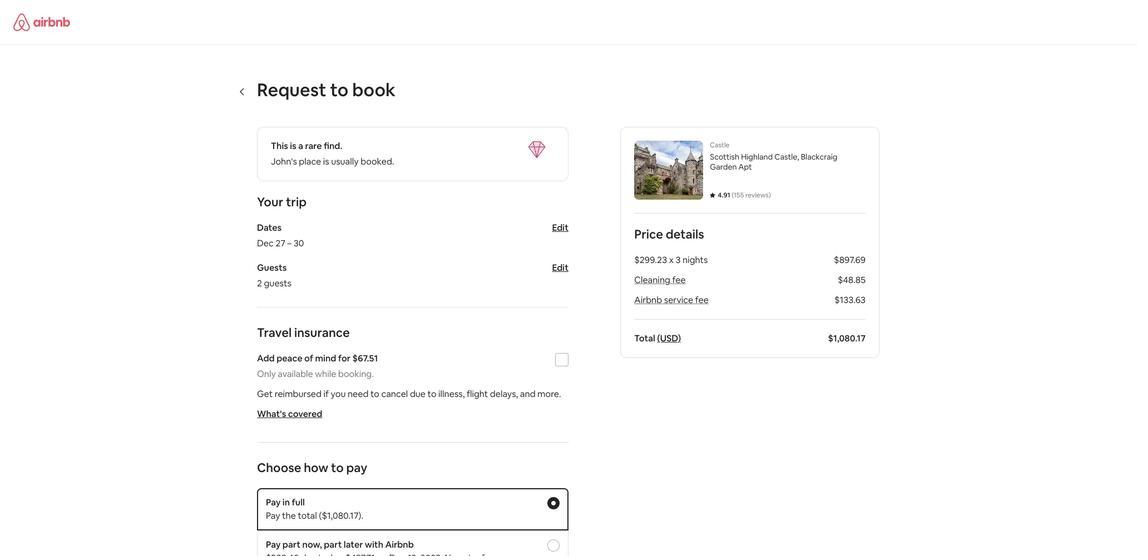 Task type: describe. For each thing, give the bounding box(es) containing it.
30
[[294, 238, 304, 249]]

john's
[[271, 156, 297, 167]]

trip
[[286, 194, 307, 210]]

choose
[[257, 460, 301, 476]]

pay for pay in full pay the total ($1,080.17).
[[266, 497, 281, 509]]

guests
[[257, 262, 287, 274]]

place
[[299, 156, 321, 167]]

mind
[[315, 353, 336, 364]]

find.
[[324, 140, 342, 152]]

total (usd)
[[634, 333, 681, 344]]

and
[[520, 388, 536, 400]]

with
[[365, 539, 383, 551]]

of
[[304, 353, 313, 364]]

blackcraig
[[801, 152, 838, 162]]

($1,080.17).
[[319, 510, 363, 522]]

pay
[[346, 460, 367, 476]]

only
[[257, 368, 276, 380]]

$48.85
[[838, 274, 866, 286]]

2 pay from the top
[[266, 510, 280, 522]]

2
[[257, 278, 262, 289]]

how
[[304, 460, 329, 476]]

insurance
[[294, 325, 350, 341]]

your
[[257, 194, 283, 210]]

castle,
[[775, 152, 799, 162]]

$1,080.17
[[828, 333, 866, 344]]

1 horizontal spatial airbnb
[[634, 294, 662, 306]]

usually
[[331, 156, 359, 167]]

flight
[[467, 388, 488, 400]]

if
[[324, 388, 329, 400]]

due
[[410, 388, 426, 400]]

this
[[271, 140, 288, 152]]

pay for pay part now, part later with airbnb
[[266, 539, 281, 551]]

price details
[[634, 226, 704, 242]]

cleaning
[[634, 274, 670, 286]]

0 horizontal spatial fee
[[672, 274, 686, 286]]

add
[[257, 353, 275, 364]]

total
[[298, 510, 317, 522]]

155
[[734, 191, 744, 200]]

peace
[[277, 353, 303, 364]]

dates
[[257, 222, 282, 234]]

castle
[[710, 141, 730, 150]]

booking.
[[338, 368, 374, 380]]

castle scottish highland castle, blackcraig garden apt
[[710, 141, 838, 172]]

2 part from the left
[[324, 539, 342, 551]]

illness,
[[438, 388, 465, 400]]

what's covered
[[257, 408, 322, 420]]

your trip
[[257, 194, 307, 210]]

garden
[[710, 162, 737, 172]]

apt
[[739, 162, 752, 172]]

airbnb service fee button
[[634, 294, 709, 306]]

edit button for guests 2 guests
[[552, 262, 569, 274]]

total
[[634, 333, 655, 344]]

edit for dates dec 27 – 30
[[552, 222, 569, 234]]

4.91
[[718, 191, 730, 200]]

dates dec 27 – 30
[[257, 222, 304, 249]]

guests 2 guests
[[257, 262, 291, 289]]

pay in full pay the total ($1,080.17).
[[266, 497, 363, 522]]

you
[[331, 388, 346, 400]]

0 horizontal spatial airbnb
[[385, 539, 414, 551]]

$133.63
[[835, 294, 866, 306]]

(usd)
[[657, 333, 681, 344]]

available
[[278, 368, 313, 380]]

$299.23 x 3 nights
[[634, 254, 708, 266]]



Task type: locate. For each thing, give the bounding box(es) containing it.
0 horizontal spatial part
[[283, 539, 301, 551]]

in
[[283, 497, 290, 509]]

get
[[257, 388, 273, 400]]

what's covered button
[[257, 408, 322, 420]]

(
[[732, 191, 734, 200]]

1 horizontal spatial is
[[323, 156, 329, 167]]

fee right "service"
[[695, 294, 709, 306]]

4.91 ( 155 reviews )
[[718, 191, 771, 200]]

1 vertical spatial pay
[[266, 510, 280, 522]]

1 horizontal spatial part
[[324, 539, 342, 551]]

2 edit button from the top
[[552, 262, 569, 274]]

to
[[330, 78, 349, 101], [371, 388, 379, 400], [428, 388, 436, 400], [331, 460, 344, 476]]

part left later
[[324, 539, 342, 551]]

part left now,
[[283, 539, 301, 551]]

(usd) button
[[657, 333, 681, 344]]

edit for guests 2 guests
[[552, 262, 569, 274]]

2 edit from the top
[[552, 262, 569, 274]]

for
[[338, 353, 351, 364]]

service
[[664, 294, 693, 306]]

scottish
[[710, 152, 740, 162]]

1 vertical spatial edit
[[552, 262, 569, 274]]

cancel
[[381, 388, 408, 400]]

travel
[[257, 325, 292, 341]]

cleaning fee
[[634, 274, 686, 286]]

to left the pay
[[331, 460, 344, 476]]

$67.51
[[352, 353, 378, 364]]

airbnb down the cleaning
[[634, 294, 662, 306]]

nights
[[683, 254, 708, 266]]

27
[[276, 238, 285, 249]]

0 vertical spatial airbnb
[[634, 294, 662, 306]]

get reimbursed if you need to cancel due to illness, flight delays, and more.
[[257, 388, 561, 400]]

reviews
[[745, 191, 769, 200]]

later
[[344, 539, 363, 551]]

edit button
[[552, 222, 569, 234], [552, 262, 569, 274]]

1 vertical spatial airbnb
[[385, 539, 414, 551]]

booked.
[[361, 156, 394, 167]]

fee
[[672, 274, 686, 286], [695, 294, 709, 306]]

more.
[[538, 388, 561, 400]]

need
[[348, 388, 369, 400]]

0 vertical spatial edit button
[[552, 222, 569, 234]]

0 horizontal spatial is
[[290, 140, 296, 152]]

is left the 'a'
[[290, 140, 296, 152]]

None radio
[[547, 497, 560, 510]]

part
[[283, 539, 301, 551], [324, 539, 342, 551]]

pay
[[266, 497, 281, 509], [266, 510, 280, 522], [266, 539, 281, 551]]

x
[[669, 254, 674, 266]]

details
[[666, 226, 704, 242]]

pay left now,
[[266, 539, 281, 551]]

1 vertical spatial is
[[323, 156, 329, 167]]

$299.23
[[634, 254, 667, 266]]

)
[[769, 191, 771, 200]]

airbnb service fee
[[634, 294, 709, 306]]

3 pay from the top
[[266, 539, 281, 551]]

None radio
[[547, 540, 560, 552]]

2 vertical spatial pay
[[266, 539, 281, 551]]

travel insurance
[[257, 325, 350, 341]]

is
[[290, 140, 296, 152], [323, 156, 329, 167]]

back image
[[238, 87, 247, 96]]

is right place
[[323, 156, 329, 167]]

airbnb right the with
[[385, 539, 414, 551]]

1 pay from the top
[[266, 497, 281, 509]]

1 vertical spatial edit button
[[552, 262, 569, 274]]

to right 'need'
[[371, 388, 379, 400]]

0 vertical spatial fee
[[672, 274, 686, 286]]

1 edit button from the top
[[552, 222, 569, 234]]

1 part from the left
[[283, 539, 301, 551]]

book
[[352, 78, 396, 101]]

edit
[[552, 222, 569, 234], [552, 262, 569, 274]]

dec
[[257, 238, 274, 249]]

0 vertical spatial is
[[290, 140, 296, 152]]

now,
[[302, 539, 322, 551]]

choose how to pay
[[257, 460, 367, 476]]

the
[[282, 510, 296, 522]]

rare
[[305, 140, 322, 152]]

1 edit from the top
[[552, 222, 569, 234]]

add peace of mind for $67.51 only available while booking.
[[257, 353, 378, 380]]

while
[[315, 368, 336, 380]]

airbnb
[[634, 294, 662, 306], [385, 539, 414, 551]]

$897.69
[[834, 254, 866, 266]]

full
[[292, 497, 305, 509]]

0 vertical spatial edit
[[552, 222, 569, 234]]

0 vertical spatial pay
[[266, 497, 281, 509]]

a
[[298, 140, 303, 152]]

pay left the
[[266, 510, 280, 522]]

to left book in the left of the page
[[330, 78, 349, 101]]

fee up "service"
[[672, 274, 686, 286]]

highland
[[741, 152, 773, 162]]

request
[[257, 78, 326, 101]]

reimbursed
[[275, 388, 322, 400]]

pay left in
[[266, 497, 281, 509]]

3
[[676, 254, 681, 266]]

1 vertical spatial fee
[[695, 294, 709, 306]]

1 horizontal spatial fee
[[695, 294, 709, 306]]

pay part now, part later with airbnb
[[266, 539, 414, 551]]

guests
[[264, 278, 291, 289]]

edit button for dates dec 27 – 30
[[552, 222, 569, 234]]

–
[[287, 238, 292, 249]]

price
[[634, 226, 663, 242]]

cleaning fee button
[[634, 274, 686, 286]]

delays,
[[490, 388, 518, 400]]

to right due
[[428, 388, 436, 400]]

request to book
[[257, 78, 396, 101]]

this is a rare find. john's place is usually booked.
[[271, 140, 394, 167]]



Task type: vqa. For each thing, say whether or not it's contained in the screenshot.
Your trip
yes



